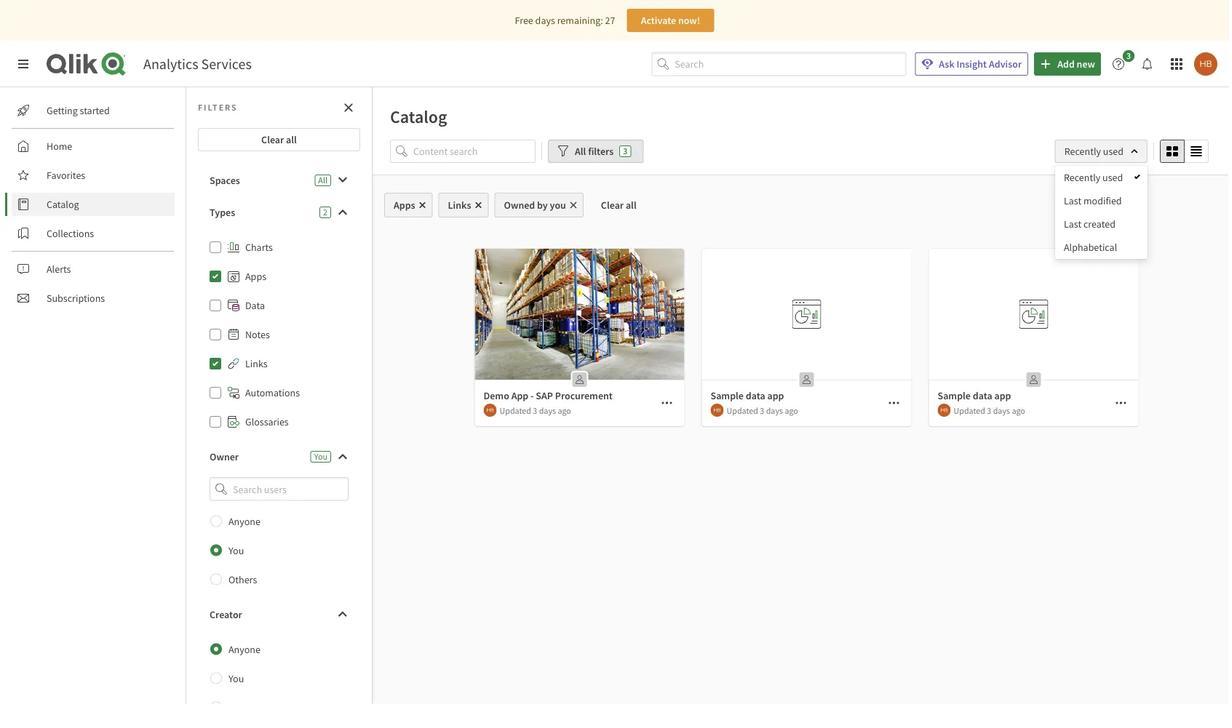 Task type: locate. For each thing, give the bounding box(es) containing it.
2 ago from the left
[[785, 405, 799, 416]]

1 horizontal spatial ago
[[785, 405, 799, 416]]

0 horizontal spatial clear all
[[261, 133, 297, 146]]

alerts
[[47, 263, 71, 276]]

recently inside recently used field
[[1065, 145, 1102, 158]]

2 horizontal spatial updated 3 days ago
[[954, 405, 1026, 416]]

1 vertical spatial catalog
[[47, 198, 79, 211]]

0 horizontal spatial sample data app
[[711, 390, 785, 403]]

2 sample data app from the left
[[938, 390, 1012, 403]]

apps button
[[384, 193, 433, 218]]

1 horizontal spatial updated 3 days ago
[[727, 405, 799, 416]]

recently used up recently used "option"
[[1065, 145, 1124, 158]]

0 vertical spatial apps
[[394, 199, 415, 212]]

0 horizontal spatial updated 3 days ago
[[500, 405, 572, 416]]

catalog up content search text field
[[390, 106, 447, 127]]

sap
[[536, 390, 553, 403]]

anyone inside owner option group
[[229, 515, 261, 528]]

catalog down favorites
[[47, 198, 79, 211]]

clear all
[[261, 133, 297, 146], [601, 199, 637, 212]]

0 vertical spatial clear all
[[261, 133, 297, 146]]

updated 3 days ago for howard brown image
[[500, 405, 572, 416]]

glossaries
[[245, 416, 289, 429]]

0 horizontal spatial ago
[[558, 405, 572, 416]]

0 horizontal spatial howard brown image
[[711, 404, 724, 417]]

you inside owner option group
[[229, 544, 244, 557]]

sample data app
[[711, 390, 785, 403], [938, 390, 1012, 403]]

anyone inside 'creator' option group
[[229, 643, 261, 657]]

0 horizontal spatial all
[[286, 133, 297, 146]]

last inside option
[[1065, 218, 1082, 231]]

last
[[1065, 194, 1082, 208], [1065, 218, 1082, 231]]

days
[[536, 14, 555, 27], [539, 405, 556, 416], [767, 405, 784, 416], [994, 405, 1011, 416]]

howard brown element
[[484, 404, 497, 417], [711, 404, 724, 417], [938, 404, 951, 417]]

2 horizontal spatial ago
[[1012, 405, 1026, 416]]

2 recently used from the top
[[1065, 171, 1124, 184]]

personal element
[[568, 368, 592, 392], [795, 368, 819, 392], [1023, 368, 1046, 392]]

0 vertical spatial you
[[314, 451, 328, 463]]

last for last created
[[1065, 218, 1082, 231]]

personal element for second howard brown "element"
[[795, 368, 819, 392]]

0 horizontal spatial links
[[245, 358, 268, 371]]

recently used up last modified
[[1065, 171, 1124, 184]]

days for 1st howard brown icon
[[767, 405, 784, 416]]

updated 3 days ago for second howard brown icon from the left
[[954, 405, 1026, 416]]

0 vertical spatial clear
[[261, 133, 284, 146]]

favorites
[[47, 169, 85, 182]]

1 updated 3 days ago from the left
[[500, 405, 572, 416]]

0 vertical spatial used
[[1104, 145, 1124, 158]]

list box containing recently used
[[1056, 166, 1148, 259]]

1 horizontal spatial clear all
[[601, 199, 637, 212]]

1 vertical spatial used
[[1103, 171, 1124, 184]]

types
[[210, 206, 235, 219]]

anyone down creator
[[229, 643, 261, 657]]

data for first howard brown "element" from the right
[[973, 390, 993, 403]]

owned by you
[[504, 199, 566, 212]]

2 howard brown image from the left
[[938, 404, 951, 417]]

0 horizontal spatial personal element
[[568, 368, 592, 392]]

used up recently used "option"
[[1104, 145, 1124, 158]]

anyone up others on the bottom left of the page
[[229, 515, 261, 528]]

all
[[286, 133, 297, 146], [626, 199, 637, 212]]

0 horizontal spatial updated
[[500, 405, 531, 416]]

app
[[768, 390, 785, 403], [995, 390, 1012, 403]]

1 horizontal spatial links
[[448, 199, 471, 212]]

1 horizontal spatial personal element
[[795, 368, 819, 392]]

3 howard brown element from the left
[[938, 404, 951, 417]]

apps inside button
[[394, 199, 415, 212]]

0 vertical spatial clear all button
[[198, 128, 360, 151]]

1 vertical spatial recently
[[1065, 171, 1101, 184]]

1 horizontal spatial apps
[[394, 199, 415, 212]]

1 vertical spatial recently used
[[1065, 171, 1124, 184]]

0 horizontal spatial apps
[[245, 270, 267, 283]]

used inside "option"
[[1103, 171, 1124, 184]]

0 vertical spatial last
[[1065, 194, 1082, 208]]

Search text field
[[675, 52, 907, 76]]

3
[[623, 146, 628, 157], [533, 405, 538, 416], [760, 405, 765, 416], [988, 405, 992, 416]]

3 personal element from the left
[[1023, 368, 1046, 392]]

alphabetical
[[1065, 241, 1118, 254]]

recently inside recently used "option"
[[1065, 171, 1101, 184]]

links right the "apps" button
[[448, 199, 471, 212]]

1 used from the top
[[1104, 145, 1124, 158]]

updated 3 days ago
[[500, 405, 572, 416], [727, 405, 799, 416], [954, 405, 1026, 416]]

0 vertical spatial recently used
[[1065, 145, 1124, 158]]

1 horizontal spatial app
[[995, 390, 1012, 403]]

1 horizontal spatial catalog
[[390, 106, 447, 127]]

recently used inside field
[[1065, 145, 1124, 158]]

1 updated from the left
[[500, 405, 531, 416]]

0 vertical spatial all
[[286, 133, 297, 146]]

0 horizontal spatial catalog
[[47, 198, 79, 211]]

1 vertical spatial all
[[626, 199, 637, 212]]

list box
[[1056, 166, 1148, 259]]

catalog link
[[12, 193, 175, 216]]

recently used inside "option"
[[1065, 171, 1124, 184]]

Recently used field
[[1056, 140, 1148, 163]]

last inside 'option'
[[1065, 194, 1082, 208]]

3 updated from the left
[[954, 405, 986, 416]]

you
[[550, 199, 566, 212]]

ask
[[940, 58, 955, 71]]

0 vertical spatial catalog
[[390, 106, 447, 127]]

you inside 'creator' option group
[[229, 673, 244, 686]]

used for recently used "option"
[[1103, 171, 1124, 184]]

1 horizontal spatial howard brown element
[[711, 404, 724, 417]]

updated 3 days ago for 1st howard brown icon
[[727, 405, 799, 416]]

3 updated 3 days ago from the left
[[954, 405, 1026, 416]]

1 horizontal spatial updated
[[727, 405, 759, 416]]

demo
[[484, 390, 510, 403]]

links down notes
[[245, 358, 268, 371]]

howard brown image
[[711, 404, 724, 417], [938, 404, 951, 417]]

1 last from the top
[[1065, 194, 1082, 208]]

1 anyone from the top
[[229, 515, 261, 528]]

0 horizontal spatial clear all button
[[198, 128, 360, 151]]

1 vertical spatial links
[[245, 358, 268, 371]]

navigation pane element
[[0, 93, 186, 316]]

recently up recently used "option"
[[1065, 145, 1102, 158]]

recently up last modified
[[1065, 171, 1101, 184]]

personal element for 1st howard brown "element" from left
[[568, 368, 592, 392]]

filters
[[588, 145, 614, 158]]

1 data from the left
[[746, 390, 766, 403]]

free
[[515, 14, 534, 27]]

2 updated 3 days ago from the left
[[727, 405, 799, 416]]

1 vertical spatial last
[[1065, 218, 1082, 231]]

1 horizontal spatial clear all button
[[590, 193, 649, 218]]

2 sample from the left
[[938, 390, 971, 403]]

owner option group
[[198, 507, 360, 595]]

used inside field
[[1104, 145, 1124, 158]]

creator option group
[[198, 635, 360, 705]]

1 horizontal spatial sample
[[938, 390, 971, 403]]

2 last from the top
[[1065, 218, 1082, 231]]

owner
[[210, 451, 239, 464]]

apps
[[394, 199, 415, 212], [245, 270, 267, 283]]

2 app from the left
[[995, 390, 1012, 403]]

1 howard brown image from the left
[[711, 404, 724, 417]]

recently used option
[[1056, 166, 1148, 189]]

2 personal element from the left
[[795, 368, 819, 392]]

2 used from the top
[[1103, 171, 1124, 184]]

app for first howard brown "element" from the right
[[995, 390, 1012, 403]]

1 horizontal spatial all
[[626, 199, 637, 212]]

recently for recently used "option"
[[1065, 171, 1101, 184]]

2 horizontal spatial personal element
[[1023, 368, 1046, 392]]

Content search text field
[[414, 140, 536, 163]]

links
[[448, 199, 471, 212], [245, 358, 268, 371]]

collections link
[[12, 222, 175, 245]]

sample for second howard brown icon from the left
[[938, 390, 971, 403]]

updated
[[500, 405, 531, 416], [727, 405, 759, 416], [954, 405, 986, 416]]

switch view group
[[1161, 140, 1209, 163]]

ago for personal element corresponding to second howard brown "element"
[[785, 405, 799, 416]]

sample data app for second howard brown icon from the left
[[938, 390, 1012, 403]]

apps up data on the left of the page
[[245, 270, 267, 283]]

clear all button
[[198, 128, 360, 151], [590, 193, 649, 218]]

last modified option
[[1056, 189, 1148, 213]]

all for the top clear all button
[[286, 133, 297, 146]]

2 recently from the top
[[1065, 171, 1101, 184]]

1 vertical spatial anyone
[[229, 643, 261, 657]]

0 vertical spatial links
[[448, 199, 471, 212]]

1 recently used from the top
[[1065, 145, 1124, 158]]

1 recently from the top
[[1065, 145, 1102, 158]]

others
[[229, 573, 257, 587]]

1 horizontal spatial data
[[973, 390, 993, 403]]

0 horizontal spatial app
[[768, 390, 785, 403]]

catalog inside 'link'
[[47, 198, 79, 211]]

remaining:
[[557, 14, 603, 27]]

recently used
[[1065, 145, 1124, 158], [1065, 171, 1124, 184]]

3 ago from the left
[[1012, 405, 1026, 416]]

1 personal element from the left
[[568, 368, 592, 392]]

2 data from the left
[[973, 390, 993, 403]]

2 howard brown element from the left
[[711, 404, 724, 417]]

0 horizontal spatial clear
[[261, 133, 284, 146]]

1 horizontal spatial sample data app
[[938, 390, 1012, 403]]

2 horizontal spatial howard brown element
[[938, 404, 951, 417]]

clear
[[261, 133, 284, 146], [601, 199, 624, 212]]

used for recently used field on the top of the page
[[1104, 145, 1124, 158]]

1 vertical spatial clear
[[601, 199, 624, 212]]

filters
[[198, 102, 238, 113]]

app for second howard brown "element"
[[768, 390, 785, 403]]

1 horizontal spatial howard brown image
[[938, 404, 951, 417]]

home
[[47, 140, 72, 153]]

last left created
[[1065, 218, 1082, 231]]

data
[[746, 390, 766, 403], [973, 390, 993, 403]]

catalog
[[390, 106, 447, 127], [47, 198, 79, 211]]

1 horizontal spatial clear
[[601, 199, 624, 212]]

2 horizontal spatial updated
[[954, 405, 986, 416]]

2 updated from the left
[[727, 405, 759, 416]]

1 sample data app from the left
[[711, 390, 785, 403]]

last created
[[1065, 218, 1116, 231]]

filters region
[[0, 0, 1230, 705]]

days for howard brown image
[[539, 405, 556, 416]]

data
[[245, 299, 265, 312]]

you
[[314, 451, 328, 463], [229, 544, 244, 557], [229, 673, 244, 686]]

27
[[605, 14, 616, 27]]

owned
[[504, 199, 535, 212]]

used
[[1104, 145, 1124, 158], [1103, 171, 1124, 184]]

1 ago from the left
[[558, 405, 572, 416]]

creator button
[[198, 603, 360, 627]]

last up the last created
[[1065, 194, 1082, 208]]

subscriptions link
[[12, 287, 175, 310]]

recently
[[1065, 145, 1102, 158], [1065, 171, 1101, 184]]

charts
[[245, 241, 273, 254]]

1 sample from the left
[[711, 390, 744, 403]]

links button
[[439, 193, 489, 218]]

anyone
[[229, 515, 261, 528], [229, 643, 261, 657]]

0 horizontal spatial howard brown element
[[484, 404, 497, 417]]

favorites link
[[12, 164, 175, 187]]

2 anyone from the top
[[229, 643, 261, 657]]

0 vertical spatial recently
[[1065, 145, 1102, 158]]

sample
[[711, 390, 744, 403], [938, 390, 971, 403]]

1 app from the left
[[768, 390, 785, 403]]

1 vertical spatial you
[[229, 544, 244, 557]]

2 vertical spatial you
[[229, 673, 244, 686]]

0 horizontal spatial data
[[746, 390, 766, 403]]

apps left the links button
[[394, 199, 415, 212]]

0 horizontal spatial sample
[[711, 390, 744, 403]]

0 vertical spatial anyone
[[229, 515, 261, 528]]

used up 'modified'
[[1103, 171, 1124, 184]]

ago
[[558, 405, 572, 416], [785, 405, 799, 416], [1012, 405, 1026, 416]]



Task type: describe. For each thing, give the bounding box(es) containing it.
owned by you button
[[495, 193, 584, 218]]

data for second howard brown "element"
[[746, 390, 766, 403]]

ask insight advisor
[[940, 58, 1022, 71]]

free days remaining: 27
[[515, 14, 616, 27]]

1 vertical spatial clear all button
[[590, 193, 649, 218]]

all for the bottom clear all button
[[626, 199, 637, 212]]

clear for the bottom clear all button
[[601, 199, 624, 212]]

advisor
[[989, 58, 1022, 71]]

updated for howard brown image
[[500, 405, 531, 416]]

insight
[[957, 58, 987, 71]]

3 for howard brown image
[[533, 405, 538, 416]]

modified
[[1084, 194, 1123, 208]]

days for second howard brown icon from the left
[[994, 405, 1011, 416]]

anyone for owner option group
[[229, 515, 261, 528]]

updated for 1st howard brown icon
[[727, 405, 759, 416]]

3 for 1st howard brown icon
[[760, 405, 765, 416]]

now!
[[679, 14, 701, 27]]

alphabetical option
[[1056, 236, 1148, 259]]

ask insight advisor button
[[915, 52, 1029, 76]]

recently used for recently used "option"
[[1065, 171, 1124, 184]]

by
[[537, 199, 548, 212]]

howard brown image
[[484, 404, 497, 417]]

sample data app for 1st howard brown icon
[[711, 390, 785, 403]]

-
[[531, 390, 534, 403]]

last created option
[[1056, 213, 1148, 236]]

updated for second howard brown icon from the left
[[954, 405, 986, 416]]

clear for the top clear all button
[[261, 133, 284, 146]]

1 vertical spatial apps
[[245, 270, 267, 283]]

you for 'creator' option group on the bottom of page
[[229, 673, 244, 686]]

automations
[[245, 387, 300, 400]]

last for last modified
[[1065, 194, 1082, 208]]

ago for personal element for first howard brown "element" from the right
[[1012, 405, 1026, 416]]

links inside the links button
[[448, 199, 471, 212]]

alerts link
[[12, 258, 175, 281]]

3 for second howard brown icon from the left
[[988, 405, 992, 416]]

activate
[[641, 14, 676, 27]]

getting started link
[[12, 99, 175, 122]]

qlik sense app image
[[475, 249, 685, 380]]

all filters
[[575, 145, 614, 158]]

notes
[[245, 328, 270, 341]]

1 vertical spatial clear all
[[601, 199, 637, 212]]

3 inside filters region
[[623, 146, 628, 157]]

all
[[575, 145, 586, 158]]

analytics
[[143, 55, 198, 73]]

collections
[[47, 227, 94, 240]]

anyone for 'creator' option group on the bottom of page
[[229, 643, 261, 657]]

getting
[[47, 104, 78, 117]]

demo app - sap procurement
[[484, 390, 613, 403]]

sample for 1st howard brown icon
[[711, 390, 744, 403]]

analytics services
[[143, 55, 252, 73]]

1 howard brown element from the left
[[484, 404, 497, 417]]

app
[[512, 390, 529, 403]]

analytics services element
[[143, 55, 252, 73]]

personal element for first howard brown "element" from the right
[[1023, 368, 1046, 392]]

activate now! link
[[627, 9, 715, 32]]

list box inside filters region
[[1056, 166, 1148, 259]]

activate now!
[[641, 14, 701, 27]]

last modified
[[1065, 194, 1123, 208]]

searchbar element
[[652, 52, 907, 76]]

ago for 1st howard brown "element" from left personal element
[[558, 405, 572, 416]]

creator
[[210, 608, 242, 622]]

you for owner option group
[[229, 544, 244, 557]]

recently used for recently used field on the top of the page
[[1065, 145, 1124, 158]]

getting started
[[47, 104, 110, 117]]

2
[[323, 207, 328, 218]]

recently for recently used field on the top of the page
[[1065, 145, 1102, 158]]

subscriptions
[[47, 292, 105, 305]]

close sidebar menu image
[[17, 58, 29, 70]]

home link
[[12, 135, 175, 158]]

services
[[201, 55, 252, 73]]

created
[[1084, 218, 1116, 231]]

started
[[80, 104, 110, 117]]

procurement
[[555, 390, 613, 403]]



Task type: vqa. For each thing, say whether or not it's contained in the screenshot.
THE ANY
no



